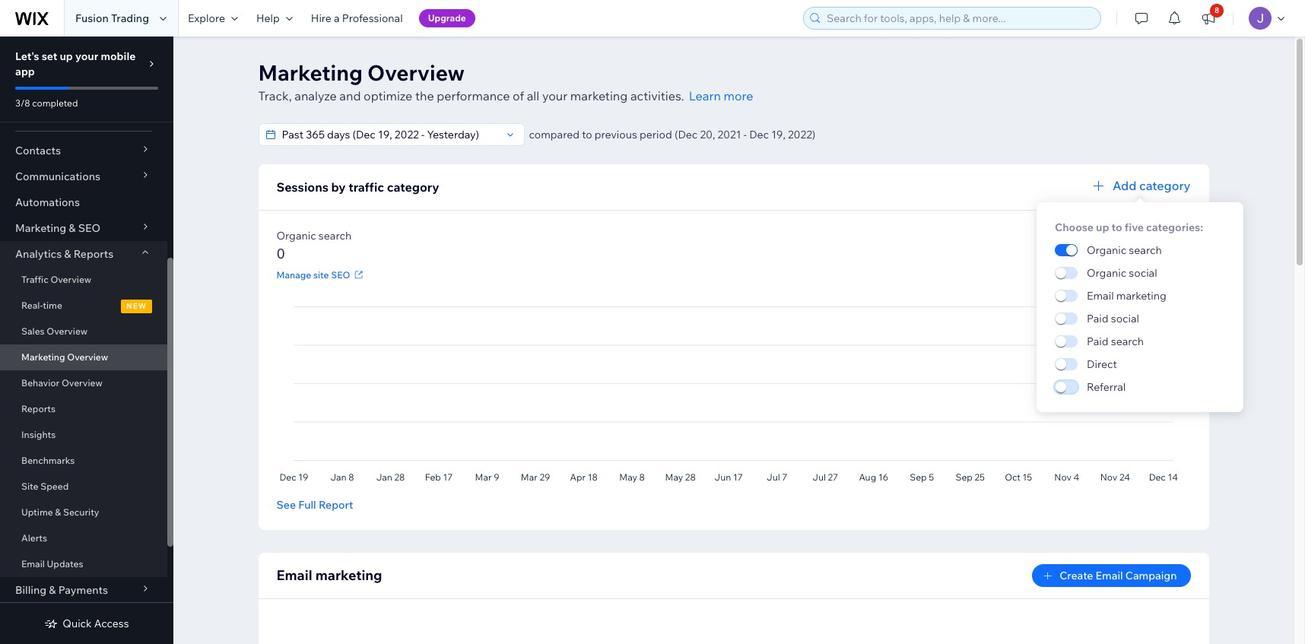 Task type: locate. For each thing, give the bounding box(es) containing it.
create
[[1060, 569, 1094, 583]]

track,
[[258, 88, 292, 103]]

paid for paid search
[[1087, 335, 1109, 349]]

email right "create"
[[1096, 569, 1124, 583]]

category inside button
[[1140, 178, 1191, 193]]

add category button
[[1091, 177, 1191, 195]]

traffic
[[349, 180, 384, 195]]

search for organic search 0
[[319, 229, 352, 243]]

8 button
[[1193, 0, 1226, 37]]

marketing for marketing overview
[[21, 352, 65, 363]]

benchmarks
[[21, 455, 75, 466]]

0 vertical spatial marketing
[[258, 59, 363, 86]]

2 vertical spatial marketing
[[316, 567, 382, 584]]

0 horizontal spatial email marketing
[[277, 567, 382, 584]]

email marketing
[[1087, 289, 1167, 303], [277, 567, 382, 584]]

to
[[582, 128, 593, 142], [1112, 221, 1123, 234]]

3/8
[[15, 97, 30, 109]]

reports
[[74, 247, 114, 261], [21, 403, 56, 415]]

0 vertical spatial paid
[[1087, 312, 1109, 326]]

email
[[1087, 289, 1115, 303], [21, 559, 45, 570], [277, 567, 312, 584], [1096, 569, 1124, 583]]

& for marketing
[[69, 221, 76, 235]]

see full report
[[277, 498, 353, 512]]

email down alerts
[[21, 559, 45, 570]]

social down organic search
[[1130, 266, 1158, 280]]

category right traffic
[[387, 180, 440, 195]]

marketing up the behavior
[[21, 352, 65, 363]]

1 vertical spatial paid
[[1087, 335, 1109, 349]]

1 vertical spatial up
[[1097, 221, 1110, 234]]

paid
[[1087, 312, 1109, 326], [1087, 335, 1109, 349]]

behavior
[[21, 377, 60, 389]]

updates
[[47, 559, 83, 570]]

email marketing down the report
[[277, 567, 382, 584]]

email up paid social
[[1087, 289, 1115, 303]]

search inside organic search 0
[[319, 229, 352, 243]]

all
[[527, 88, 540, 103]]

marketing
[[571, 88, 628, 103], [1117, 289, 1167, 303], [316, 567, 382, 584]]

paid up the direct
[[1087, 335, 1109, 349]]

1 horizontal spatial reports
[[74, 247, 114, 261]]

up right set
[[60, 49, 73, 63]]

time
[[43, 300, 62, 311]]

overview down marketing overview link
[[62, 377, 103, 389]]

billing & payments
[[15, 584, 108, 597]]

paid for paid social
[[1087, 312, 1109, 326]]

email marketing down organic social
[[1087, 289, 1167, 303]]

1 vertical spatial search
[[1130, 244, 1163, 257]]

marketing up analytics
[[15, 221, 66, 235]]

social up the paid search
[[1112, 312, 1140, 326]]

professional
[[342, 11, 403, 25]]

(dec
[[675, 128, 698, 142]]

1 paid from the top
[[1087, 312, 1109, 326]]

alerts link
[[0, 526, 167, 552]]

& up analytics & reports
[[69, 221, 76, 235]]

0 vertical spatial seo
[[78, 221, 101, 235]]

1 vertical spatial marketing
[[1117, 289, 1167, 303]]

reports up insights
[[21, 403, 56, 415]]

organic up organic social
[[1087, 244, 1127, 257]]

social for paid social
[[1112, 312, 1140, 326]]

seo up the analytics & reports popup button
[[78, 221, 101, 235]]

0 horizontal spatial up
[[60, 49, 73, 63]]

search down paid social
[[1112, 335, 1145, 349]]

traffic
[[21, 274, 48, 285]]

your right all
[[543, 88, 568, 103]]

organic down organic search
[[1087, 266, 1127, 280]]

1 vertical spatial your
[[543, 88, 568, 103]]

behavior overview
[[21, 377, 103, 389]]

1 vertical spatial to
[[1112, 221, 1123, 234]]

your inside "let's set up your mobile app"
[[75, 49, 98, 63]]

& down marketing & seo
[[64, 247, 71, 261]]

0 vertical spatial email marketing
[[1087, 289, 1167, 303]]

1 vertical spatial seo
[[331, 269, 350, 280]]

0 vertical spatial reports
[[74, 247, 114, 261]]

marketing
[[258, 59, 363, 86], [15, 221, 66, 235], [21, 352, 65, 363]]

overview up the
[[368, 59, 465, 86]]

& inside 'popup button'
[[49, 584, 56, 597]]

& right uptime
[[55, 507, 61, 518]]

0 horizontal spatial your
[[75, 49, 98, 63]]

& for uptime
[[55, 507, 61, 518]]

marketing up analyze
[[258, 59, 363, 86]]

previous
[[595, 128, 638, 142]]

your left 'mobile'
[[75, 49, 98, 63]]

social for organic social
[[1130, 266, 1158, 280]]

2 vertical spatial search
[[1112, 335, 1145, 349]]

marketing for marketing overview track, analyze and optimize the performance of all your marketing activities. learn more
[[258, 59, 363, 86]]

& inside 'link'
[[55, 507, 61, 518]]

organic for organic search 0
[[277, 229, 316, 243]]

analytics & reports
[[15, 247, 114, 261]]

1 horizontal spatial to
[[1112, 221, 1123, 234]]

2 vertical spatial marketing
[[21, 352, 65, 363]]

seo
[[78, 221, 101, 235], [331, 269, 350, 280]]

your inside marketing overview track, analyze and optimize the performance of all your marketing activities. learn more
[[543, 88, 568, 103]]

marketing inside marketing overview link
[[21, 352, 65, 363]]

to left previous
[[582, 128, 593, 142]]

-
[[744, 128, 747, 142]]

marketing up previous
[[571, 88, 628, 103]]

reports down the "marketing & seo" popup button
[[74, 247, 114, 261]]

analytics
[[15, 247, 62, 261]]

0 vertical spatial your
[[75, 49, 98, 63]]

search down five
[[1130, 244, 1163, 257]]

search up manage site seo 'link'
[[319, 229, 352, 243]]

marketing overview track, analyze and optimize the performance of all your marketing activities. learn more
[[258, 59, 754, 103]]

social
[[1130, 266, 1158, 280], [1112, 312, 1140, 326]]

1 horizontal spatial email marketing
[[1087, 289, 1167, 303]]

and
[[340, 88, 361, 103]]

category right add
[[1140, 178, 1191, 193]]

automations link
[[0, 189, 167, 215]]

to left five
[[1112, 221, 1123, 234]]

&
[[69, 221, 76, 235], [64, 247, 71, 261], [55, 507, 61, 518], [49, 584, 56, 597]]

marketing inside the "marketing & seo" popup button
[[15, 221, 66, 235]]

2 vertical spatial organic
[[1087, 266, 1127, 280]]

contacts button
[[0, 138, 167, 164]]

overview inside marketing overview track, analyze and optimize the performance of all your marketing activities. learn more
[[368, 59, 465, 86]]

paid up the paid search
[[1087, 312, 1109, 326]]

overview down sales overview link on the left of the page
[[67, 352, 108, 363]]

0 vertical spatial social
[[1130, 266, 1158, 280]]

overview for behavior overview
[[62, 377, 103, 389]]

report
[[319, 498, 353, 512]]

manage
[[277, 269, 311, 280]]

marketing for marketing & seo
[[15, 221, 66, 235]]

1 vertical spatial social
[[1112, 312, 1140, 326]]

help
[[256, 11, 280, 25]]

1 vertical spatial organic
[[1087, 244, 1127, 257]]

seo right 'site' at the left of page
[[331, 269, 350, 280]]

up right choose
[[1097, 221, 1110, 234]]

1 vertical spatial email marketing
[[277, 567, 382, 584]]

overview down analytics & reports
[[51, 274, 91, 285]]

0
[[277, 245, 285, 263]]

organic
[[277, 229, 316, 243], [1087, 244, 1127, 257], [1087, 266, 1127, 280]]

1 horizontal spatial category
[[1140, 178, 1191, 193]]

a
[[334, 11, 340, 25]]

uptime & security link
[[0, 500, 167, 526]]

None field
[[277, 124, 501, 145]]

sales overview link
[[0, 319, 167, 345]]

overview for sales overview
[[47, 326, 88, 337]]

marketing inside marketing overview track, analyze and optimize the performance of all your marketing activities. learn more
[[258, 59, 363, 86]]

insights link
[[0, 422, 167, 448]]

2 paid from the top
[[1087, 335, 1109, 349]]

alerts
[[21, 533, 47, 544]]

communications button
[[0, 164, 167, 189]]

& right billing
[[49, 584, 56, 597]]

marketing down organic social
[[1117, 289, 1167, 303]]

fusion
[[75, 11, 109, 25]]

hire a professional
[[311, 11, 403, 25]]

learn
[[689, 88, 721, 103]]

marketing down the report
[[316, 567, 382, 584]]

0 vertical spatial search
[[319, 229, 352, 243]]

sessions by traffic category
[[277, 180, 440, 195]]

marketing & seo button
[[0, 215, 167, 241]]

seo inside popup button
[[78, 221, 101, 235]]

email updates
[[21, 559, 83, 570]]

0 horizontal spatial seo
[[78, 221, 101, 235]]

uptime
[[21, 507, 53, 518]]

organic up 0
[[277, 229, 316, 243]]

1 vertical spatial marketing
[[15, 221, 66, 235]]

1 horizontal spatial your
[[543, 88, 568, 103]]

search for paid search
[[1112, 335, 1145, 349]]

completed
[[32, 97, 78, 109]]

manage site seo
[[277, 269, 350, 280]]

0 horizontal spatial category
[[387, 180, 440, 195]]

1 horizontal spatial marketing
[[571, 88, 628, 103]]

overview up "marketing overview"
[[47, 326, 88, 337]]

0 vertical spatial up
[[60, 49, 73, 63]]

your
[[75, 49, 98, 63], [543, 88, 568, 103]]

email inside email updates link
[[21, 559, 45, 570]]

fusion trading
[[75, 11, 149, 25]]

traffic overview link
[[0, 267, 167, 293]]

0 vertical spatial organic
[[277, 229, 316, 243]]

1 horizontal spatial up
[[1097, 221, 1110, 234]]

1 horizontal spatial seo
[[331, 269, 350, 280]]

0 horizontal spatial marketing
[[316, 567, 382, 584]]

0 vertical spatial marketing
[[571, 88, 628, 103]]

seo inside 'link'
[[331, 269, 350, 280]]

compared to previous period (dec 20, 2021 - dec 19, 2022)
[[529, 128, 816, 142]]

0 horizontal spatial to
[[582, 128, 593, 142]]

organic inside organic search 0
[[277, 229, 316, 243]]

1 vertical spatial reports
[[21, 403, 56, 415]]

up inside "let's set up your mobile app"
[[60, 49, 73, 63]]

category
[[1140, 178, 1191, 193], [387, 180, 440, 195]]



Task type: describe. For each thing, give the bounding box(es) containing it.
real-time
[[21, 300, 62, 311]]

categories:
[[1147, 221, 1204, 234]]

0 horizontal spatial reports
[[21, 403, 56, 415]]

organic social
[[1087, 266, 1158, 280]]

communications
[[15, 170, 101, 183]]

& for billing
[[49, 584, 56, 597]]

five
[[1125, 221, 1145, 234]]

optimize
[[364, 88, 413, 103]]

upgrade
[[428, 12, 466, 24]]

insights
[[21, 429, 56, 441]]

real-
[[21, 300, 43, 311]]

search for organic search
[[1130, 244, 1163, 257]]

activities.
[[631, 88, 685, 103]]

hire a professional link
[[302, 0, 412, 37]]

sessions
[[277, 180, 329, 195]]

trading
[[111, 11, 149, 25]]

organic for organic search
[[1087, 244, 1127, 257]]

organic search 0
[[277, 229, 352, 263]]

billing
[[15, 584, 47, 597]]

app
[[15, 65, 35, 78]]

automations
[[15, 196, 80, 209]]

manage site seo link
[[277, 268, 366, 282]]

create email campaign
[[1060, 569, 1178, 583]]

site
[[21, 481, 38, 492]]

marketing overview
[[21, 352, 108, 363]]

quick
[[63, 617, 92, 631]]

security
[[63, 507, 99, 518]]

traffic overview
[[21, 274, 91, 285]]

marketing & seo
[[15, 221, 101, 235]]

overview for traffic overview
[[51, 274, 91, 285]]

billing & payments button
[[0, 578, 167, 603]]

see
[[277, 498, 296, 512]]

marketing overview link
[[0, 345, 167, 371]]

& for analytics
[[64, 247, 71, 261]]

email inside create email campaign button
[[1096, 569, 1124, 583]]

reports inside popup button
[[74, 247, 114, 261]]

paid social
[[1087, 312, 1140, 326]]

2 horizontal spatial marketing
[[1117, 289, 1167, 303]]

reports link
[[0, 396, 167, 422]]

of
[[513, 88, 524, 103]]

let's set up your mobile app
[[15, 49, 136, 78]]

direct
[[1087, 358, 1118, 371]]

new
[[126, 301, 147, 311]]

site speed link
[[0, 474, 167, 500]]

2022)
[[788, 128, 816, 142]]

choose up to five categories:
[[1056, 221, 1204, 234]]

uptime & security
[[21, 507, 99, 518]]

hire
[[311, 11, 332, 25]]

upgrade button
[[419, 9, 476, 27]]

add category
[[1113, 178, 1191, 193]]

overview for marketing overview track, analyze and optimize the performance of all your marketing activities. learn more
[[368, 59, 465, 86]]

access
[[94, 617, 129, 631]]

help button
[[247, 0, 302, 37]]

19,
[[772, 128, 786, 142]]

8
[[1215, 5, 1220, 15]]

3/8 completed
[[15, 97, 78, 109]]

dec
[[750, 128, 769, 142]]

seo for marketing & seo
[[78, 221, 101, 235]]

campaign
[[1126, 569, 1178, 583]]

payments
[[58, 584, 108, 597]]

sales
[[21, 326, 45, 337]]

period
[[640, 128, 673, 142]]

performance
[[437, 88, 510, 103]]

marketing inside marketing overview track, analyze and optimize the performance of all your marketing activities. learn more
[[571, 88, 628, 103]]

0 vertical spatial to
[[582, 128, 593, 142]]

organic for organic social
[[1087, 266, 1127, 280]]

email down the see
[[277, 567, 312, 584]]

sidebar element
[[0, 37, 174, 645]]

set
[[42, 49, 57, 63]]

paid search
[[1087, 335, 1145, 349]]

learn more link
[[689, 87, 754, 105]]

seo for manage site seo
[[331, 269, 350, 280]]

site
[[314, 269, 329, 280]]

compared
[[529, 128, 580, 142]]

overview for marketing overview
[[67, 352, 108, 363]]

speed
[[40, 481, 69, 492]]

full
[[298, 498, 316, 512]]

2021
[[718, 128, 742, 142]]

analytics & reports button
[[0, 241, 167, 267]]

email updates link
[[0, 552, 167, 578]]

benchmarks link
[[0, 448, 167, 474]]

20,
[[700, 128, 716, 142]]

let's
[[15, 49, 39, 63]]

sales overview
[[21, 326, 88, 337]]

Search for tools, apps, help & more... field
[[823, 8, 1097, 29]]

referral
[[1087, 381, 1127, 394]]

create email campaign button
[[1033, 565, 1191, 587]]

mobile
[[101, 49, 136, 63]]

quick access
[[63, 617, 129, 631]]



Task type: vqa. For each thing, say whether or not it's contained in the screenshot.
Upgrade
yes



